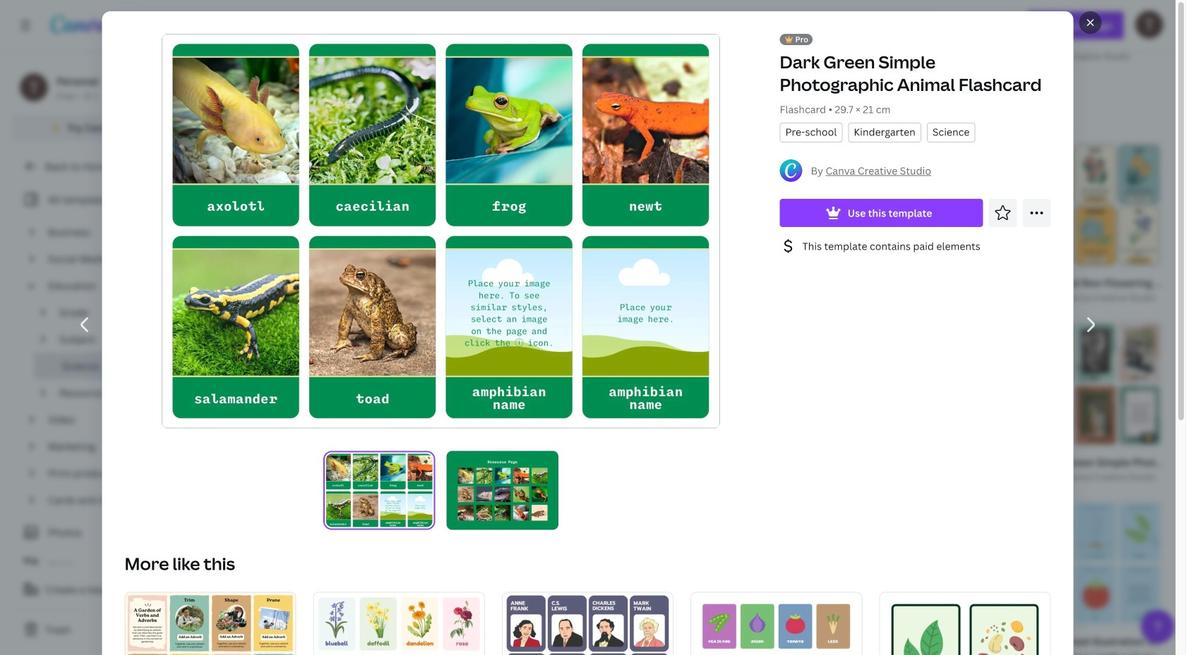 Task type: locate. For each thing, give the bounding box(es) containing it.
colorful simple photographic food flashcard image
[[392, 500, 572, 628]]

colorful lined illustration food flashcard image
[[589, 141, 769, 269]]

top level navigation element
[[124, 11, 567, 40]]

light blue lined illustration science flashcard image
[[983, 500, 1164, 628]]

yellow simple photographic food flashcard image
[[589, 321, 769, 448]]

None search field
[[601, 11, 932, 40]]

black and yellow flat graphic science flashcard image
[[195, 141, 375, 269]]

vegetables flashcards in colorful cartoon style image
[[691, 593, 862, 656]]

pastel simple photographic animal flashcard image
[[392, 141, 572, 269]]

flowering and non-flowering plants flashcard in blue yellow simple outlined style image
[[983, 141, 1164, 269]]

pastel watercolor  food flashcard image
[[589, 500, 769, 628]]

star constellation flashcard in purple yellow accent bold style image
[[195, 500, 375, 628]]

the solar system image
[[711, 0, 952, 28]]

dark green simple photographic animal flashcard image
[[163, 35, 719, 428], [323, 451, 435, 531], [447, 451, 558, 531]]



Task type: describe. For each thing, give the bounding box(es) containing it.
describing with verbs and adverbs flashcard in teal cream bright and colorful collage style image
[[125, 593, 296, 656]]

dark blue white bold simple illustrative literary greats flashcards image
[[502, 593, 674, 656]]

brown, green and orange flat graphic animal flashcard image
[[195, 321, 375, 448]]

green and white illustrative science parts of a plant flashcard image
[[879, 593, 1051, 656]]

colorful illustrative type of flowers flashcard image
[[313, 593, 485, 656]]

bright colorful simple photographic food flashcard image
[[786, 141, 966, 269]]

plant and human body systems image
[[969, 0, 1186, 28]]

2 filter options selected element
[[274, 89, 288, 103]]

beige lined illustration food flashcard image
[[786, 500, 966, 628]]

life cycles image
[[195, 0, 436, 28]]

introduction to waves image
[[453, 0, 694, 28]]

continents world earth science flashcards in colorful pastel illustrative style image
[[392, 321, 572, 448]]

green and brown simple photographic animal flashcard image
[[983, 321, 1164, 448]]



Task type: vqa. For each thing, say whether or not it's contained in the screenshot.
Design title text box
no



